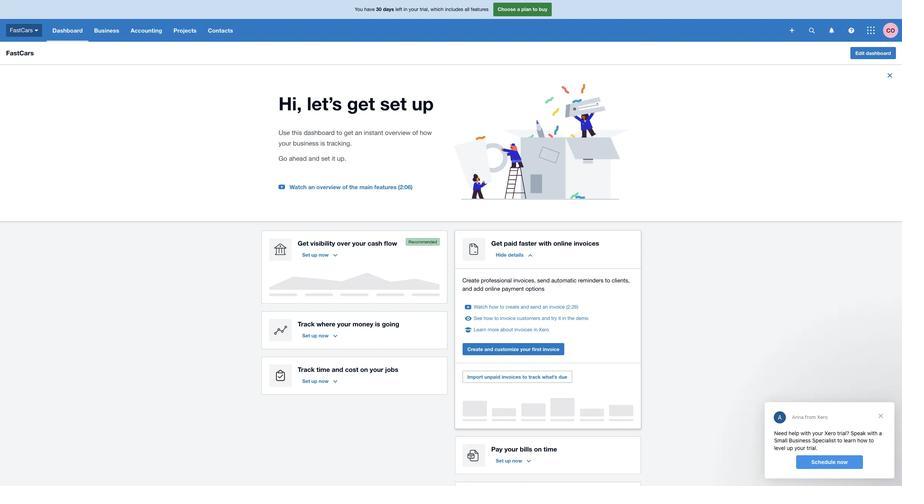 Task type: locate. For each thing, give the bounding box(es) containing it.
use
[[279, 129, 290, 137]]

to up tracking. in the left top of the page
[[337, 129, 342, 137]]

it
[[332, 155, 335, 163], [559, 316, 561, 321]]

set up now down pay
[[496, 458, 522, 464]]

and left customize
[[485, 346, 493, 353]]

time left cost
[[317, 366, 330, 374]]

set right 'projects icon'
[[302, 378, 310, 384]]

0 horizontal spatial it
[[332, 155, 335, 163]]

includes
[[445, 7, 463, 12]]

overview inside use this dashboard to get an instant overview of how your business is tracking.
[[385, 129, 411, 137]]

0 vertical spatial of
[[413, 129, 418, 137]]

set up now button down track time and cost on your jobs at the bottom
[[298, 375, 342, 387]]

get for get paid faster with online invoices
[[491, 239, 502, 247]]

online down professional on the right of page
[[485, 286, 500, 292]]

to left track
[[523, 374, 527, 380]]

0 horizontal spatial watch
[[290, 184, 307, 191]]

bills
[[520, 446, 532, 454]]

add
[[474, 286, 484, 292]]

2 horizontal spatial in
[[563, 316, 566, 321]]

accounting
[[131, 27, 162, 34]]

is inside use this dashboard to get an instant overview of how your business is tracking.
[[320, 140, 325, 147]]

to up more
[[495, 316, 499, 321]]

overview right instant in the left of the page
[[385, 129, 411, 137]]

to inside watch how to create and send an invoice (2:26) link
[[500, 304, 504, 310]]

import unpaid invoices to track what's due
[[468, 374, 568, 380]]

1 horizontal spatial set
[[380, 93, 407, 114]]

payment
[[502, 286, 524, 292]]

get up hide
[[491, 239, 502, 247]]

now down the pay your bills on time
[[512, 458, 522, 464]]

1 horizontal spatial overview
[[385, 129, 411, 137]]

your left trial,
[[409, 7, 419, 12]]

1 vertical spatial track
[[298, 366, 315, 374]]

it right try
[[559, 316, 561, 321]]

invoice
[[549, 304, 565, 310], [500, 316, 516, 321], [543, 346, 560, 353]]

invoices preview bar graph image
[[463, 398, 633, 422]]

get up tracking. in the left top of the page
[[344, 129, 353, 137]]

0 vertical spatial overview
[[385, 129, 411, 137]]

dashboard right edit
[[866, 50, 891, 56]]

the left demo
[[568, 316, 575, 321]]

track left where
[[298, 320, 315, 328]]

1 horizontal spatial in
[[534, 327, 538, 333]]

how for watch
[[489, 304, 499, 310]]

on right bills
[[534, 446, 542, 454]]

all
[[465, 7, 470, 12]]

2 vertical spatial invoices
[[502, 374, 521, 380]]

first
[[532, 346, 542, 353]]

a
[[517, 6, 520, 12]]

1 vertical spatial of
[[342, 184, 348, 191]]

invoices up reminders
[[574, 239, 599, 247]]

dashboard
[[866, 50, 891, 56], [304, 129, 335, 137]]

1 horizontal spatial time
[[544, 446, 557, 454]]

set up now down track time and cost on your jobs at the bottom
[[302, 378, 329, 384]]

to left create
[[500, 304, 504, 310]]

and left add
[[463, 286, 472, 292]]

is
[[320, 140, 325, 147], [375, 320, 380, 328]]

to left clients,
[[605, 277, 610, 284]]

0 vertical spatial an
[[355, 129, 362, 137]]

1 horizontal spatial of
[[413, 129, 418, 137]]

an down go ahead and set it up.
[[308, 184, 315, 191]]

banner
[[0, 0, 902, 42]]

0 vertical spatial is
[[320, 140, 325, 147]]

watch for watch an overview of the main features (2:06)
[[290, 184, 307, 191]]

dashboard up "business"
[[304, 129, 335, 137]]

create down 'learn' at right bottom
[[468, 346, 483, 353]]

1 horizontal spatial an
[[355, 129, 362, 137]]

an up see how to invoice customers and try it in the demo
[[543, 304, 548, 310]]

watch up see
[[474, 304, 488, 310]]

1 horizontal spatial it
[[559, 316, 561, 321]]

online
[[554, 239, 572, 247], [485, 286, 500, 292]]

your left first
[[520, 346, 531, 353]]

pay your bills on time
[[491, 446, 557, 454]]

0 vertical spatial get
[[347, 93, 375, 114]]

1 vertical spatial online
[[485, 286, 500, 292]]

tracking.
[[327, 140, 352, 147]]

trial,
[[420, 7, 429, 12]]

1 vertical spatial an
[[308, 184, 315, 191]]

0 horizontal spatial in
[[404, 7, 408, 12]]

0 horizontal spatial svg image
[[35, 30, 38, 31]]

send up 'options'
[[537, 277, 550, 284]]

and up the customers
[[521, 304, 529, 310]]

in right try
[[563, 316, 566, 321]]

time right bills
[[544, 446, 557, 454]]

your right pay
[[505, 446, 518, 454]]

2 vertical spatial in
[[534, 327, 538, 333]]

invoices inside button
[[502, 374, 521, 380]]

features
[[471, 7, 489, 12], [374, 184, 397, 191]]

your
[[409, 7, 419, 12], [279, 140, 291, 147], [352, 239, 366, 247], [337, 320, 351, 328], [520, 346, 531, 353], [370, 366, 384, 374], [505, 446, 518, 454]]

where
[[317, 320, 335, 328]]

set left "up."
[[321, 155, 330, 163]]

1 get from the left
[[298, 239, 309, 247]]

0 vertical spatial it
[[332, 155, 335, 163]]

your right where
[[337, 320, 351, 328]]

get
[[298, 239, 309, 247], [491, 239, 502, 247]]

0 vertical spatial on
[[360, 366, 368, 374]]

now down where
[[319, 333, 329, 339]]

try
[[551, 316, 557, 321]]

dashboard link
[[47, 19, 88, 42]]

due
[[559, 374, 568, 380]]

get
[[347, 93, 375, 114], [344, 129, 353, 137]]

track for track where your money is going
[[298, 320, 315, 328]]

invoice up try
[[549, 304, 565, 310]]

you have 30 days left in your trial, which includes all features
[[355, 6, 489, 12]]

invoice inside button
[[543, 346, 560, 353]]

invoices right unpaid
[[502, 374, 521, 380]]

now
[[319, 252, 329, 258], [319, 333, 329, 339], [319, 378, 329, 384], [512, 458, 522, 464]]

set
[[380, 93, 407, 114], [321, 155, 330, 163]]

dialog
[[765, 403, 895, 479]]

invoices icon image
[[463, 238, 485, 261]]

create inside button
[[468, 346, 483, 353]]

your down use
[[279, 140, 291, 147]]

svg image
[[867, 27, 875, 34], [829, 28, 834, 33], [849, 28, 854, 33], [790, 28, 795, 33]]

and inside watch how to create and send an invoice (2:26) link
[[521, 304, 529, 310]]

the
[[349, 184, 358, 191], [568, 316, 575, 321]]

up
[[412, 93, 434, 114], [312, 252, 317, 258], [312, 333, 317, 339], [312, 378, 317, 384], [505, 458, 511, 464]]

set down pay
[[496, 458, 504, 464]]

2 vertical spatial invoice
[[543, 346, 560, 353]]

what's
[[542, 374, 557, 380]]

and inside create and customize your first invoice button
[[485, 346, 493, 353]]

0 vertical spatial in
[[404, 7, 408, 12]]

set up instant in the left of the page
[[380, 93, 407, 114]]

now for track time and cost on your jobs
[[319, 378, 329, 384]]

get left visibility
[[298, 239, 309, 247]]

0 horizontal spatial get
[[298, 239, 309, 247]]

features right main
[[374, 184, 397, 191]]

set up now button down the pay your bills on time
[[491, 455, 536, 467]]

0 vertical spatial time
[[317, 366, 330, 374]]

1 vertical spatial time
[[544, 446, 557, 454]]

1 horizontal spatial is
[[375, 320, 380, 328]]

about
[[500, 327, 513, 333]]

1 vertical spatial watch
[[474, 304, 488, 310]]

and left try
[[542, 316, 550, 321]]

1 horizontal spatial watch
[[474, 304, 488, 310]]

pay
[[491, 446, 503, 454]]

in left xero
[[534, 327, 538, 333]]

in
[[404, 7, 408, 12], [563, 316, 566, 321], [534, 327, 538, 333]]

0 vertical spatial send
[[537, 277, 550, 284]]

set up now button down where
[[298, 330, 342, 342]]

1 vertical spatial set
[[321, 155, 330, 163]]

features inside you have 30 days left in your trial, which includes all features
[[471, 7, 489, 12]]

0 vertical spatial create
[[463, 277, 479, 284]]

0 horizontal spatial features
[[374, 184, 397, 191]]

1 vertical spatial it
[[559, 316, 561, 321]]

on right cost
[[360, 366, 368, 374]]

features right all
[[471, 7, 489, 12]]

0 vertical spatial watch
[[290, 184, 307, 191]]

2 vertical spatial how
[[484, 316, 493, 321]]

an inside use this dashboard to get an instant overview of how your business is tracking.
[[355, 129, 362, 137]]

watch down ahead
[[290, 184, 307, 191]]

fastcars
[[10, 27, 33, 33], [6, 49, 34, 57]]

svg image
[[809, 28, 815, 33], [35, 30, 38, 31]]

set for and
[[321, 155, 330, 163]]

set right the track money icon
[[302, 333, 310, 339]]

0 horizontal spatial is
[[320, 140, 325, 147]]

watch an overview of the main features (2:06) button
[[290, 184, 413, 191]]

close image
[[884, 69, 896, 82]]

0 vertical spatial the
[[349, 184, 358, 191]]

and right ahead
[[309, 155, 320, 163]]

invoices down the customers
[[515, 327, 533, 333]]

and inside see how to invoice customers and try it in the demo link
[[542, 316, 550, 321]]

to
[[533, 6, 538, 12], [337, 129, 342, 137], [605, 277, 610, 284], [500, 304, 504, 310], [495, 316, 499, 321], [523, 374, 527, 380]]

is left tracking. in the left top of the page
[[320, 140, 325, 147]]

banking preview line graph image
[[269, 273, 440, 296]]

now for track where your money is going
[[319, 333, 329, 339]]

1 vertical spatial fastcars
[[6, 49, 34, 57]]

1 horizontal spatial features
[[471, 7, 489, 12]]

overview down "up."
[[317, 184, 341, 191]]

1 vertical spatial overview
[[317, 184, 341, 191]]

0 horizontal spatial dashboard
[[304, 129, 335, 137]]

0 vertical spatial dashboard
[[866, 50, 891, 56]]

svg image inside fastcars popup button
[[35, 30, 38, 31]]

hide
[[496, 252, 507, 258]]

0 horizontal spatial an
[[308, 184, 315, 191]]

1 vertical spatial get
[[344, 129, 353, 137]]

set for get
[[380, 93, 407, 114]]

see
[[474, 316, 482, 321]]

create inside create professional invoices, send automatic reminders to clients, and add online payment options
[[463, 277, 479, 284]]

1 track from the top
[[298, 320, 315, 328]]

how inside use this dashboard to get an instant overview of how your business is tracking.
[[420, 129, 432, 137]]

use this dashboard to get an instant overview of how your business is tracking.
[[279, 129, 432, 147]]

overview
[[385, 129, 411, 137], [317, 184, 341, 191]]

2 vertical spatial an
[[543, 304, 548, 310]]

1 vertical spatial is
[[375, 320, 380, 328]]

0 horizontal spatial the
[[349, 184, 358, 191]]

set up now down visibility
[[302, 252, 329, 258]]

projects icon image
[[269, 365, 292, 387]]

2 track from the top
[[298, 366, 315, 374]]

1 horizontal spatial online
[[554, 239, 572, 247]]

online right with
[[554, 239, 572, 247]]

1 vertical spatial invoices
[[515, 327, 533, 333]]

0 vertical spatial how
[[420, 129, 432, 137]]

0 horizontal spatial set
[[321, 155, 330, 163]]

1 horizontal spatial dashboard
[[866, 50, 891, 56]]

now down track time and cost on your jobs at the bottom
[[319, 378, 329, 384]]

1 vertical spatial dashboard
[[304, 129, 335, 137]]

set up now button down visibility
[[298, 249, 342, 261]]

2 get from the left
[[491, 239, 502, 247]]

0 vertical spatial fastcars
[[10, 27, 33, 33]]

days
[[383, 6, 394, 12]]

get up instant in the left of the page
[[347, 93, 375, 114]]

in right left
[[404, 7, 408, 12]]

0 vertical spatial online
[[554, 239, 572, 247]]

you
[[355, 7, 363, 12]]

the left main
[[349, 184, 358, 191]]

track right 'projects icon'
[[298, 366, 315, 374]]

watch
[[290, 184, 307, 191], [474, 304, 488, 310]]

an left instant in the left of the page
[[355, 129, 362, 137]]

send up see how to invoice customers and try it in the demo
[[531, 304, 541, 310]]

track for track time and cost on your jobs
[[298, 366, 315, 374]]

invoice up the about
[[500, 316, 516, 321]]

in inside you have 30 days left in your trial, which includes all features
[[404, 7, 408, 12]]

going
[[382, 320, 399, 328]]

set up now button
[[298, 249, 342, 261], [298, 330, 342, 342], [298, 375, 342, 387], [491, 455, 536, 467]]

go ahead and set it up.
[[279, 155, 346, 163]]

0 horizontal spatial time
[[317, 366, 330, 374]]

set up now down where
[[302, 333, 329, 339]]

create and customize your first invoice
[[468, 346, 560, 353]]

it left "up."
[[332, 155, 335, 163]]

1 horizontal spatial get
[[491, 239, 502, 247]]

0 horizontal spatial online
[[485, 286, 500, 292]]

up for pay your bills on time
[[505, 458, 511, 464]]

and
[[309, 155, 320, 163], [463, 286, 472, 292], [521, 304, 529, 310], [542, 316, 550, 321], [485, 346, 493, 353], [332, 366, 343, 374]]

1 vertical spatial in
[[563, 316, 566, 321]]

is left going
[[375, 320, 380, 328]]

0 vertical spatial invoice
[[549, 304, 565, 310]]

0 vertical spatial track
[[298, 320, 315, 328]]

1 horizontal spatial on
[[534, 446, 542, 454]]

1 vertical spatial how
[[489, 304, 499, 310]]

get paid faster with online invoices
[[491, 239, 599, 247]]

1 vertical spatial the
[[568, 316, 575, 321]]

flow
[[384, 239, 397, 247]]

0 vertical spatial features
[[471, 7, 489, 12]]

on
[[360, 366, 368, 374], [534, 446, 542, 454]]

2 horizontal spatial an
[[543, 304, 548, 310]]

set for track time and cost on your jobs
[[302, 378, 310, 384]]

1 vertical spatial create
[[468, 346, 483, 353]]

your right over
[[352, 239, 366, 247]]

set up now button for track time and cost on your jobs
[[298, 375, 342, 387]]

dashboard inside use this dashboard to get an instant overview of how your business is tracking.
[[304, 129, 335, 137]]

and inside create professional invoices, send automatic reminders to clients, and add online payment options
[[463, 286, 472, 292]]

1 vertical spatial on
[[534, 446, 542, 454]]

import unpaid invoices to track what's due button
[[463, 371, 573, 383]]

create up add
[[463, 277, 479, 284]]

0 vertical spatial set
[[380, 93, 407, 114]]

invoice right first
[[543, 346, 560, 353]]



Task type: describe. For each thing, give the bounding box(es) containing it.
watch for watch how to create and send an invoice (2:26)
[[474, 304, 488, 310]]

(2:06)
[[398, 184, 413, 191]]

now down visibility
[[319, 252, 329, 258]]

track money icon image
[[269, 319, 292, 342]]

set up now for track time and cost on your jobs
[[302, 378, 329, 384]]

set right banking icon
[[302, 252, 310, 258]]

your left jobs
[[370, 366, 384, 374]]

demo
[[576, 316, 589, 321]]

jobs
[[385, 366, 398, 374]]

banner containing co
[[0, 0, 902, 42]]

create and customize your first invoice button
[[463, 343, 565, 356]]

track where your money is going
[[298, 320, 399, 328]]

watch an overview of the main features (2:06)
[[290, 184, 413, 191]]

your inside create and customize your first invoice button
[[520, 346, 531, 353]]

create for create professional invoices, send automatic reminders to clients, and add online payment options
[[463, 277, 479, 284]]

which
[[431, 7, 444, 12]]

dashboard inside button
[[866, 50, 891, 56]]

edit dashboard
[[856, 50, 891, 56]]

have
[[364, 7, 375, 12]]

paid
[[504, 239, 517, 247]]

set for pay your bills on time
[[496, 458, 504, 464]]

to inside create professional invoices, send automatic reminders to clients, and add online payment options
[[605, 277, 610, 284]]

more
[[488, 327, 499, 333]]

send inside create professional invoices, send automatic reminders to clients, and add online payment options
[[537, 277, 550, 284]]

up.
[[337, 155, 346, 163]]

choose a plan to buy
[[498, 6, 548, 12]]

1 vertical spatial invoice
[[500, 316, 516, 321]]

track time and cost on your jobs
[[298, 366, 398, 374]]

online inside create professional invoices, send automatic reminders to clients, and add online payment options
[[485, 286, 500, 292]]

banking icon image
[[269, 238, 292, 261]]

customers
[[517, 316, 540, 321]]

hi,
[[279, 93, 302, 114]]

set up now button for track where your money is going
[[298, 330, 342, 342]]

edit dashboard button
[[851, 47, 896, 59]]

0 horizontal spatial of
[[342, 184, 348, 191]]

learn more about invoices in xero link
[[474, 326, 549, 334]]

set up now button for pay your bills on time
[[491, 455, 536, 467]]

plan
[[522, 6, 532, 12]]

now for pay your bills on time
[[512, 458, 522, 464]]

0 horizontal spatial overview
[[317, 184, 341, 191]]

set up now for track where your money is going
[[302, 333, 329, 339]]

co
[[887, 27, 895, 34]]

customize
[[495, 346, 519, 353]]

to inside see how to invoice customers and try it in the demo link
[[495, 316, 499, 321]]

create
[[506, 304, 520, 310]]

up for track time and cost on your jobs
[[312, 378, 317, 384]]

xero
[[539, 327, 549, 333]]

fastcars button
[[0, 19, 47, 42]]

hide details
[[496, 252, 524, 258]]

instant
[[364, 129, 383, 137]]

track
[[529, 374, 541, 380]]

how for see
[[484, 316, 493, 321]]

up for track where your money is going
[[312, 333, 317, 339]]

choose
[[498, 6, 516, 12]]

(2:26)
[[566, 304, 579, 310]]

your inside you have 30 days left in your trial, which includes all features
[[409, 7, 419, 12]]

of inside use this dashboard to get an instant overview of how your business is tracking.
[[413, 129, 418, 137]]

0 horizontal spatial on
[[360, 366, 368, 374]]

buy
[[539, 6, 548, 12]]

bills icon image
[[463, 444, 485, 467]]

see how to invoice customers and try it in the demo link
[[474, 315, 589, 323]]

1 horizontal spatial svg image
[[809, 28, 815, 33]]

business
[[94, 27, 119, 34]]

automatic
[[551, 277, 577, 284]]

create for create and customize your first invoice
[[468, 346, 483, 353]]

cost
[[345, 366, 359, 374]]

co button
[[883, 19, 902, 42]]

over
[[337, 239, 351, 247]]

edit
[[856, 50, 865, 56]]

professional
[[481, 277, 512, 284]]

to inside import unpaid invoices to track what's due button
[[523, 374, 527, 380]]

1 vertical spatial send
[[531, 304, 541, 310]]

get for get visibility over your cash flow
[[298, 239, 309, 247]]

ahead
[[289, 155, 307, 163]]

0 vertical spatial invoices
[[574, 239, 599, 247]]

unpaid
[[485, 374, 501, 380]]

30
[[376, 6, 382, 12]]

hide details button
[[491, 249, 537, 261]]

see how to invoice customers and try it in the demo
[[474, 316, 589, 321]]

learn
[[474, 327, 487, 333]]

1 vertical spatial features
[[374, 184, 397, 191]]

watch how to create and send an invoice (2:26) link
[[474, 304, 579, 311]]

dashboard
[[52, 27, 83, 34]]

with
[[539, 239, 552, 247]]

get inside use this dashboard to get an instant overview of how your business is tracking.
[[344, 129, 353, 137]]

fastcars inside popup button
[[10, 27, 33, 33]]

faster
[[519, 239, 537, 247]]

let's
[[307, 93, 342, 114]]

to inside use this dashboard to get an instant overview of how your business is tracking.
[[337, 129, 342, 137]]

details
[[508, 252, 524, 258]]

your inside use this dashboard to get an instant overview of how your business is tracking.
[[279, 140, 291, 147]]

cash
[[368, 239, 382, 247]]

business
[[293, 140, 319, 147]]

to left buy
[[533, 6, 538, 12]]

set for track where your money is going
[[302, 333, 310, 339]]

import
[[468, 374, 483, 380]]

create professional invoices, send automatic reminders to clients, and add online payment options
[[463, 277, 630, 292]]

projects
[[174, 27, 197, 34]]

get visibility over your cash flow
[[298, 239, 397, 247]]

money
[[353, 320, 373, 328]]

clients,
[[612, 277, 630, 284]]

accounting button
[[125, 19, 168, 42]]

invoices,
[[514, 277, 536, 284]]

reminders
[[578, 277, 604, 284]]

1 horizontal spatial the
[[568, 316, 575, 321]]

projects button
[[168, 19, 202, 42]]

and left cost
[[332, 366, 343, 374]]

contacts
[[208, 27, 233, 34]]

learn more about invoices in xero
[[474, 327, 549, 333]]

set up now for pay your bills on time
[[496, 458, 522, 464]]

recommended icon image
[[406, 238, 440, 246]]

this
[[292, 129, 302, 137]]

visibility
[[310, 239, 335, 247]]

go
[[279, 155, 287, 163]]

options
[[526, 286, 545, 292]]

contacts button
[[202, 19, 239, 42]]

cartoon office workers image
[[454, 84, 629, 200]]

business button
[[88, 19, 125, 42]]

main
[[360, 184, 373, 191]]

watch how to create and send an invoice (2:26)
[[474, 304, 579, 310]]



Task type: vqa. For each thing, say whether or not it's contained in the screenshot.
the left Watch
yes



